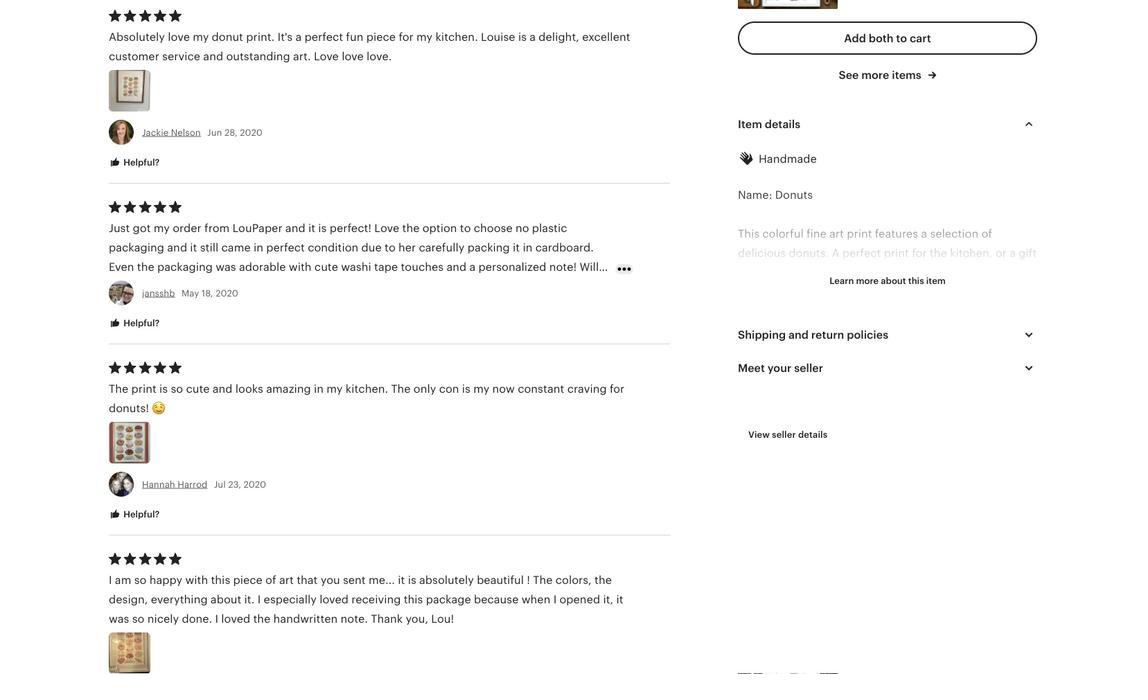 Task type: locate. For each thing, give the bounding box(es) containing it.
0 vertical spatial order
[[173, 222, 201, 234]]

cardboard.
[[535, 241, 594, 254]]

view details of this review photo by jackie nelson image
[[109, 70, 150, 112]]

0 vertical spatial seller
[[794, 362, 823, 374]]

1 vertical spatial piece
[[233, 574, 263, 586]]

1 vertical spatial love
[[342, 50, 364, 62]]

3 helpful? from the top
[[121, 509, 160, 519]]

1 horizontal spatial or
[[862, 266, 874, 279]]

cute left looks
[[186, 382, 210, 395]]

and up paper.
[[1008, 363, 1028, 376]]

2 horizontal spatial the
[[533, 574, 553, 586]]

package
[[426, 593, 471, 606]]

more inside see more items link
[[861, 68, 889, 81]]

kitchen. left only
[[346, 382, 388, 395]]

helpful? down jackie
[[121, 157, 160, 167]]

is right me... at the left of the page
[[408, 574, 416, 586]]

the down the it.
[[253, 612, 271, 625]]

and left return
[[789, 329, 809, 341]]

more down washi at the left of page
[[340, 280, 368, 292]]

0 horizontal spatial cute
[[186, 382, 210, 395]]

view details of this review photo by jordan anna image
[[109, 633, 150, 674]]

con
[[439, 382, 459, 395]]

your down delicious on the right top of the page
[[756, 266, 779, 279]]

perfect up adorable
[[266, 241, 305, 254]]

size:
[[766, 421, 789, 434]]

the left back.
[[843, 324, 860, 337]]

0 horizontal spatial of
[[265, 574, 276, 586]]

more right see
[[861, 68, 889, 81]]

1 vertical spatial details
[[798, 430, 828, 440]]

i am so happy with this piece of art that you sent me... it is absolutely beautiful ! the colors, the design, everything about it. i especially loved receiving this package because when i opened it, it was so nicely done. i loved the handwritten note. thank you, lou!
[[109, 574, 623, 625]]

beautiful
[[477, 574, 524, 586]]

this
[[738, 227, 760, 240]]

details
[[765, 118, 800, 130], [798, 430, 828, 440]]

1 vertical spatial or
[[862, 266, 874, 279]]

definitely
[[109, 280, 158, 292]]

1 horizontal spatial print
[[847, 227, 872, 240]]

art
[[829, 227, 844, 240], [279, 574, 294, 586]]

seller inside "link"
[[772, 430, 796, 440]]

on right pencil
[[827, 324, 840, 337]]

a down packing
[[469, 261, 476, 273]]

1 vertical spatial order
[[309, 280, 338, 292]]

or right foodie
[[862, 266, 874, 279]]

of up kitchen,
[[982, 227, 992, 240]]

0 vertical spatial with
[[289, 261, 312, 273]]

cute down condition
[[314, 261, 338, 273]]

1 vertical spatial helpful?
[[121, 318, 160, 328]]

2 horizontal spatial or
[[996, 247, 1007, 259]]

packaging up 'keep'
[[157, 261, 213, 273]]

0 horizontal spatial on
[[227, 280, 241, 292]]

0 vertical spatial on
[[227, 280, 241, 292]]

donuts
[[775, 189, 813, 201]]

and inside dropdown button
[[789, 329, 809, 341]]

0 horizontal spatial about
[[211, 593, 241, 606]]

was inside just got my order from loupaper and it is perfect! love the option to choose no plastic packaging and it still came in perfect condition due to her carefully packing it in cardboard. even the packaging was adorable with cute washi tape touches and a personalized note! will definitely keep an eye on this shop to order more in the future!!
[[216, 261, 236, 273]]

your inside dropdown button
[[768, 362, 792, 374]]

on inside just got my order from loupaper and it is perfect! love the option to choose no plastic packaging and it still came in perfect condition due to her carefully packing it in cardboard. even the packaging was adorable with cute washi tape touches and a personalized note! will definitely keep an eye on this shop to order more in the future!!
[[227, 280, 241, 292]]

in down loupaper
[[254, 241, 263, 254]]

2 vertical spatial so
[[132, 612, 144, 625]]

it up condition
[[308, 222, 315, 234]]

with inside just got my order from loupaper and it is perfect! love the option to choose no plastic packaging and it still came in perfect condition due to her carefully packing it in cardboard. even the packaging was adorable with cute washi tape touches and a personalized note! will definitely keep an eye on this shop to order more in the future!!
[[289, 261, 312, 273]]

print left features
[[847, 227, 872, 240]]

will
[[580, 261, 599, 273]]

the left only
[[391, 382, 411, 395]]

2 horizontal spatial print
[[884, 247, 909, 259]]

am
[[115, 574, 131, 586]]

is inside just got my order from loupaper and it is perfect! love the option to choose no plastic packaging and it still came in perfect condition due to her carefully packing it in cardboard. even the packaging was adorable with cute washi tape touches and a personalized note! will definitely keep an eye on this shop to order more in the future!!
[[318, 222, 327, 234]]

art up a
[[829, 227, 844, 240]]

details right 'item'
[[765, 118, 800, 130]]

on right eye
[[227, 280, 241, 292]]

1 vertical spatial seller
[[772, 430, 796, 440]]

1 vertical spatial about
[[211, 593, 241, 606]]

was down design,
[[109, 612, 129, 625]]

in down no
[[523, 241, 533, 254]]

0 vertical spatial art
[[829, 227, 844, 240]]

2020 right 28,
[[240, 127, 262, 138]]

to left her
[[385, 241, 396, 254]]

with up everything
[[185, 574, 208, 586]]

delight,
[[539, 31, 579, 43]]

foodie
[[826, 266, 859, 279]]

delicious
[[738, 247, 786, 259]]

1 vertical spatial loved
[[221, 612, 250, 625]]

velvet
[[831, 363, 864, 376]]

helpful? button down the hannah
[[98, 502, 170, 527]]

of up the especially
[[265, 574, 276, 586]]

to left cart
[[896, 32, 907, 44]]

for inside absolutely love my donut print. it's a perfect fun piece for my kitchen. louise is a delight, excellent customer service and outstanding art. love love love.
[[399, 31, 414, 43]]

meet
[[738, 362, 765, 374]]

it's
[[278, 31, 293, 43]]

print up '🤤'
[[131, 382, 156, 395]]

learn more about this item button
[[819, 268, 956, 293]]

perfect inside absolutely love my donut print. it's a perfect fun piece for my kitchen. louise is a delight, excellent customer service and outstanding art. love love love.
[[305, 31, 343, 43]]

washi
[[341, 261, 371, 273]]

was down the came at the top left
[[216, 261, 236, 273]]

0 vertical spatial helpful?
[[121, 157, 160, 167]]

add
[[844, 32, 866, 44]]

is up '🤤'
[[159, 382, 168, 395]]

love.
[[367, 50, 392, 62]]

and inside absolutely love my donut print. it's a perfect fun piece for my kitchen. louise is a delight, excellent customer service and outstanding art. love love love.
[[203, 50, 223, 62]]

and
[[203, 50, 223, 62], [285, 222, 305, 234], [167, 241, 187, 254], [447, 261, 467, 273], [789, 329, 809, 341], [1008, 363, 1028, 376], [213, 382, 233, 395]]

eye
[[206, 280, 224, 292]]

helpful? down the hannah
[[121, 509, 160, 519]]

0 horizontal spatial love
[[314, 50, 339, 62]]

1 vertical spatial with
[[185, 574, 208, 586]]

about left item
[[881, 276, 906, 286]]

for down features
[[912, 247, 927, 259]]

art up the especially
[[279, 574, 294, 586]]

and left looks
[[213, 382, 233, 395]]

2020
[[240, 127, 262, 138], [216, 288, 238, 298], [244, 479, 266, 490]]

of inside this colorful fine art print features a selection of delicious donuts. a perfect print for the kitchen, or a gift for your favorite foodie or bakery enthusiast.
[[982, 227, 992, 240]]

loved down the you
[[320, 593, 349, 606]]

or left gift
[[996, 247, 1007, 259]]

this colorful fine art print features a selection of delicious donuts. a perfect print for the kitchen, or a gift for your favorite foodie or bakery enthusiast.
[[738, 227, 1037, 279]]

0 horizontal spatial piece
[[233, 574, 263, 586]]

print
[[738, 421, 763, 434]]

with
[[289, 261, 312, 273], [185, 574, 208, 586]]

helpful? button down jackie
[[98, 150, 170, 175]]

1 helpful? button from the top
[[98, 150, 170, 175]]

23,
[[228, 479, 241, 490]]

0 horizontal spatial with
[[185, 574, 208, 586]]

your inside this colorful fine art print features a selection of delicious donuts. a perfect print for the kitchen, or a gift for your favorite foodie or bakery enthusiast.
[[756, 266, 779, 279]]

1 vertical spatial of
[[265, 574, 276, 586]]

0 vertical spatial loved
[[320, 593, 349, 606]]

about left the it.
[[211, 593, 241, 606]]

1 horizontal spatial about
[[881, 276, 906, 286]]

0 vertical spatial 2020
[[240, 127, 262, 138]]

a
[[832, 247, 840, 259]]

note.
[[341, 612, 368, 625]]

when
[[522, 593, 550, 606]]

0 horizontal spatial art
[[279, 574, 294, 586]]

or right 8x10
[[820, 421, 831, 434]]

i right the it.
[[258, 593, 261, 606]]

the inside this colorful fine art print features a selection of delicious donuts. a perfect print for the kitchen, or a gift for your favorite foodie or bakery enthusiast.
[[930, 247, 947, 259]]

the up it,
[[595, 574, 612, 586]]

piece up the it.
[[233, 574, 263, 586]]

1 horizontal spatial piece
[[366, 31, 396, 43]]

a inside printed on epson velvet fine art paper: a luxurious and sturdy 260gsm professional 100% cotton fiber paper.
[[948, 363, 954, 376]]

is right con
[[462, 382, 470, 395]]

name:
[[738, 189, 772, 201]]

seller inside dropdown button
[[794, 362, 823, 374]]

1 vertical spatial kitchen.
[[346, 382, 388, 395]]

0 horizontal spatial print
[[131, 382, 156, 395]]

in down tape
[[371, 280, 381, 292]]

2 vertical spatial print
[[131, 382, 156, 395]]

only
[[414, 382, 436, 395]]

loved
[[320, 593, 349, 606], [221, 612, 250, 625]]

3 helpful? button from the top
[[98, 502, 170, 527]]

and down donut
[[203, 50, 223, 62]]

everything
[[151, 593, 208, 606]]

piece inside i am so happy with this piece of art that you sent me... it is absolutely beautiful ! the colors, the design, everything about it. i especially loved receiving this package because when i opened it, it was so nicely done. i loved the handwritten note. thank you, lou!
[[233, 574, 263, 586]]

2 helpful? button from the top
[[98, 310, 170, 336]]

1 vertical spatial was
[[109, 612, 129, 625]]

outstanding
[[226, 50, 290, 62]]

0 vertical spatial your
[[756, 266, 779, 279]]

my
[[193, 31, 209, 43], [416, 31, 433, 43], [154, 222, 170, 234], [327, 382, 343, 395], [473, 382, 489, 395]]

0 vertical spatial details
[[765, 118, 800, 130]]

2 vertical spatial on
[[779, 363, 793, 376]]

1 horizontal spatial of
[[982, 227, 992, 240]]

the up her
[[402, 222, 420, 234]]

0 horizontal spatial kitchen.
[[346, 382, 388, 395]]

0 vertical spatial of
[[982, 227, 992, 240]]

1 horizontal spatial love
[[374, 222, 399, 234]]

kitchen. left louise
[[435, 31, 478, 43]]

your
[[756, 266, 779, 279], [768, 362, 792, 374]]

with up shop
[[289, 261, 312, 273]]

kitchen,
[[950, 247, 993, 259]]

carefully
[[419, 241, 465, 254]]

for down delicious on the right top of the page
[[738, 266, 753, 279]]

lou!
[[431, 612, 454, 625]]

helpful? down jansshb
[[121, 318, 160, 328]]

2 vertical spatial 2020
[[244, 479, 266, 490]]

more right learn on the right of page
[[856, 276, 879, 286]]

1 vertical spatial on
[[827, 324, 840, 337]]

for right fun
[[399, 31, 414, 43]]

constant
[[518, 382, 564, 395]]

details inside "link"
[[798, 430, 828, 440]]

jansshb
[[142, 288, 175, 298]]

tape
[[374, 261, 398, 273]]

hannah harrod link
[[142, 479, 207, 490]]

1 horizontal spatial was
[[216, 261, 236, 273]]

1 vertical spatial art
[[279, 574, 294, 586]]

1 vertical spatial helpful? button
[[98, 310, 170, 336]]

is up condition
[[318, 222, 327, 234]]

1 vertical spatial cute
[[186, 382, 210, 395]]

1 vertical spatial 2020
[[216, 288, 238, 298]]

helpful? button
[[98, 150, 170, 175], [98, 310, 170, 336], [98, 502, 170, 527]]

love up 'due'
[[374, 222, 399, 234]]

2 vertical spatial helpful? button
[[98, 502, 170, 527]]

it.
[[244, 593, 255, 606]]

0 vertical spatial print
[[847, 227, 872, 240]]

2020 for cute
[[244, 479, 266, 490]]

1 helpful? from the top
[[121, 157, 160, 167]]

in right "amazing"
[[314, 382, 324, 395]]

1 vertical spatial so
[[134, 574, 147, 586]]

on
[[227, 280, 241, 292], [827, 324, 840, 337], [779, 363, 793, 376]]

favorite
[[782, 266, 823, 279]]

1 horizontal spatial with
[[289, 261, 312, 273]]

art inside this colorful fine art print features a selection of delicious donuts. a perfect print for the kitchen, or a gift for your favorite foodie or bakery enthusiast.
[[829, 227, 844, 240]]

1 horizontal spatial order
[[309, 280, 338, 292]]

is right louise
[[518, 31, 527, 43]]

to inside button
[[896, 32, 907, 44]]

more for see
[[861, 68, 889, 81]]

a right paper:
[[948, 363, 954, 376]]

fun
[[346, 31, 363, 43]]

2020 right 18,
[[216, 288, 238, 298]]

this left item
[[908, 276, 924, 286]]

1 vertical spatial your
[[768, 362, 792, 374]]

packaging
[[109, 241, 164, 254], [157, 261, 213, 273]]

more inside learn more about this item dropdown button
[[856, 276, 879, 286]]

0 vertical spatial was
[[216, 261, 236, 273]]

for right craving
[[610, 382, 625, 395]]

piece up love.
[[366, 31, 396, 43]]

view seller details
[[748, 430, 828, 440]]

love up service
[[168, 31, 190, 43]]

your up 260gsm
[[768, 362, 792, 374]]

0 horizontal spatial was
[[109, 612, 129, 625]]

i left am
[[109, 574, 112, 586]]

the inside i am so happy with this piece of art that you sent me... it is absolutely beautiful ! the colors, the design, everything about it. i especially loved receiving this package because when i opened it, it was so nicely done. i loved the handwritten note. thank you, lou!
[[533, 574, 553, 586]]

i
[[109, 574, 112, 586], [258, 593, 261, 606], [553, 593, 557, 606], [215, 612, 218, 625]]

in
[[254, 241, 263, 254], [523, 241, 533, 254], [371, 280, 381, 292], [778, 324, 788, 337], [314, 382, 324, 395]]

condition
[[308, 241, 358, 254]]

fiber
[[958, 383, 983, 395]]

order up the still
[[173, 222, 201, 234]]

perfect right a
[[842, 247, 881, 259]]

1 horizontal spatial cute
[[314, 261, 338, 273]]

18,
[[202, 288, 213, 298]]

0 vertical spatial cute
[[314, 261, 338, 273]]

is for that
[[408, 574, 416, 586]]

is for piece
[[518, 31, 527, 43]]

order down condition
[[309, 280, 338, 292]]

more
[[861, 68, 889, 81], [856, 276, 879, 286], [340, 280, 368, 292]]

0 vertical spatial about
[[881, 276, 906, 286]]

1 horizontal spatial on
[[779, 363, 793, 376]]

0 vertical spatial packaging
[[109, 241, 164, 254]]

0 vertical spatial piece
[[366, 31, 396, 43]]

pastries print. bakery. kitchen decor. food illustration. sweet things. european. cakes. sweet tooth. image
[[738, 0, 838, 9]]

the
[[402, 222, 420, 234], [930, 247, 947, 259], [137, 261, 154, 273], [384, 280, 401, 292], [843, 324, 860, 337], [595, 574, 612, 586], [253, 612, 271, 625]]

helpful? button down 'definitely'
[[98, 310, 170, 336]]

0 vertical spatial kitchen.
[[435, 31, 478, 43]]

cart
[[910, 32, 931, 44]]

especially
[[264, 593, 317, 606]]

or
[[996, 247, 1007, 259], [862, 266, 874, 279], [820, 421, 831, 434]]

see more items
[[839, 68, 924, 81]]

cute inside the print is so cute and looks amazing in my kitchen. the only con is my now constant craving for donuts! 🤤
[[186, 382, 210, 395]]

0 vertical spatial love
[[314, 50, 339, 62]]

name: donuts
[[738, 189, 813, 201]]

the print is so cute and looks amazing in my kitchen. the only con is my now constant craving for donuts! 🤤
[[109, 382, 625, 414]]

1 horizontal spatial art
[[829, 227, 844, 240]]

hannah harrod jul 23, 2020
[[142, 479, 266, 490]]

2 vertical spatial helpful?
[[121, 509, 160, 519]]

perfect up art.
[[305, 31, 343, 43]]

2020 for print.
[[240, 127, 262, 138]]

0 vertical spatial helpful? button
[[98, 150, 170, 175]]

0 vertical spatial so
[[171, 382, 183, 395]]

this up done. on the bottom of the page
[[211, 574, 230, 586]]

the right !
[[533, 574, 553, 586]]

is inside i am so happy with this piece of art that you sent me... it is absolutely beautiful ! the colors, the design, everything about it. i especially loved receiving this package because when i opened it, it was so nicely done. i loved the handwritten note. thank you, lou!
[[408, 574, 416, 586]]

print
[[847, 227, 872, 240], [884, 247, 909, 259], [131, 382, 156, 395]]

print down features
[[884, 247, 909, 259]]

is inside absolutely love my donut print. it's a perfect fun piece for my kitchen. louise is a delight, excellent customer service and outstanding art. love love love.
[[518, 31, 527, 43]]

perfect inside this colorful fine art print features a selection of delicious donuts. a perfect print for the kitchen, or a gift for your favorite foodie or bakery enthusiast.
[[842, 247, 881, 259]]

love down fun
[[342, 50, 364, 62]]

this
[[908, 276, 924, 286], [244, 280, 263, 292], [211, 574, 230, 586], [404, 593, 423, 606]]

loved down the it.
[[221, 612, 250, 625]]

on up 260gsm
[[779, 363, 793, 376]]

1 vertical spatial love
[[374, 222, 399, 234]]

piece inside absolutely love my donut print. it's a perfect fun piece for my kitchen. louise is a delight, excellent customer service and outstanding art. love love love.
[[366, 31, 396, 43]]

0 horizontal spatial or
[[820, 421, 831, 434]]

helpful? for the print is so cute and looks amazing in my kitchen. the only con is my now constant craving for donuts! 🤤
[[121, 509, 160, 519]]

this down adorable
[[244, 280, 263, 292]]

the up donuts!
[[109, 382, 128, 395]]

1 horizontal spatial kitchen.
[[435, 31, 478, 43]]

0 horizontal spatial love
[[168, 31, 190, 43]]

it
[[308, 222, 315, 234], [190, 241, 197, 254], [513, 241, 520, 254], [398, 574, 405, 586], [616, 593, 623, 606]]



Task type: vqa. For each thing, say whether or not it's contained in the screenshot.
the leftmost "batteries"
no



Task type: describe. For each thing, give the bounding box(es) containing it.
perfect inside just got my order from loupaper and it is perfect! love the option to choose no plastic packaging and it still came in perfect condition due to her carefully packing it in cardboard. even the packaging was adorable with cute washi tape touches and a personalized note! will definitely keep an eye on this shop to order more in the future!!
[[266, 241, 305, 254]]

and down carefully
[[447, 261, 467, 273]]

view details of this review photo by hannah harrod image
[[109, 422, 150, 464]]

shipping
[[738, 329, 786, 341]]

printed
[[738, 363, 776, 376]]

this inside learn more about this item dropdown button
[[908, 276, 924, 286]]

add both to cart
[[844, 32, 931, 44]]

art.
[[293, 50, 311, 62]]

jackie nelson jun 28, 2020
[[142, 127, 262, 138]]

kitchen. inside the print is so cute and looks amazing in my kitchen. the only con is my now constant craving for donuts! 🤤
[[346, 382, 388, 395]]

jul
[[214, 479, 226, 490]]

in inside the print is so cute and looks amazing in my kitchen. the only con is my now constant craving for donuts! 🤤
[[314, 382, 324, 395]]

helpful? for absolutely love my donut print. it's a perfect fun piece for my kitchen. louise is a delight, excellent customer service and outstanding art. love love love.
[[121, 157, 160, 167]]

it up personalized
[[513, 241, 520, 254]]

item details button
[[726, 108, 1050, 141]]

meet your seller button
[[726, 352, 1050, 385]]

of inside i am so happy with this piece of art that you sent me... it is absolutely beautiful ! the colors, the design, everything about it. i especially loved receiving this package because when i opened it, it was so nicely done. i loved the handwritten note. thank you, lou!
[[265, 574, 276, 586]]

shipping and return policies
[[738, 329, 888, 341]]

just
[[109, 222, 130, 234]]

back.
[[863, 324, 892, 337]]

and inside printed on epson velvet fine art paper: a luxurious and sturdy 260gsm professional 100% cotton fiber paper.
[[1008, 363, 1028, 376]]

0 vertical spatial or
[[996, 247, 1007, 259]]

still
[[200, 241, 219, 254]]

love inside just got my order from loupaper and it is perfect! love the option to choose no plastic packaging and it still came in perfect condition due to her carefully packing it in cardboard. even the packaging was adorable with cute washi tape touches and a personalized note! will definitely keep an eye on this shop to order more in the future!!
[[374, 222, 399, 234]]

0 horizontal spatial the
[[109, 382, 128, 395]]

nicely
[[147, 612, 179, 625]]

happy
[[149, 574, 182, 586]]

loupaper
[[232, 222, 282, 234]]

service
[[162, 50, 200, 62]]

my inside just got my order from loupaper and it is perfect! love the option to choose no plastic packaging and it still came in perfect condition due to her carefully packing it in cardboard. even the packaging was adorable with cute washi tape touches and a personalized note! will definitely keep an eye on this shop to order more in the future!!
[[154, 222, 170, 234]]

gift
[[1019, 247, 1037, 259]]

you
[[321, 574, 340, 586]]

!
[[527, 574, 530, 586]]

epson
[[796, 363, 828, 376]]

nelson
[[171, 127, 201, 138]]

on inside printed on epson velvet fine art paper: a luxurious and sturdy 260gsm professional 100% cotton fiber paper.
[[779, 363, 793, 376]]

amazing
[[266, 382, 311, 395]]

due
[[361, 241, 382, 254]]

donuts.
[[789, 247, 829, 259]]

1 vertical spatial print
[[884, 247, 909, 259]]

more inside just got my order from loupaper and it is perfect! love the option to choose no plastic packaging and it still came in perfect condition due to her carefully packing it in cardboard. even the packaging was adorable with cute washi tape touches and a personalized note! will definitely keep an eye on this shop to order more in the future!!
[[340, 280, 368, 292]]

handwritten
[[273, 612, 338, 625]]

a right it's
[[295, 31, 302, 43]]

260gsm
[[774, 383, 818, 395]]

add both to cart button
[[738, 21, 1037, 55]]

i right done. on the bottom of the page
[[215, 612, 218, 625]]

receiving
[[352, 593, 401, 606]]

done.
[[182, 612, 212, 625]]

with inside i am so happy with this piece of art that you sent me... it is absolutely beautiful ! the colors, the design, everything about it. i especially loved receiving this package because when i opened it, it was so nicely done. i loved the handwritten note. thank you, lou!
[[185, 574, 208, 586]]

jansshb may 18, 2020
[[142, 288, 238, 298]]

her
[[398, 241, 416, 254]]

an
[[190, 280, 203, 292]]

and inside the print is so cute and looks amazing in my kitchen. the only con is my now constant craving for donuts! 🤤
[[213, 382, 233, 395]]

art
[[892, 363, 908, 376]]

view seller details link
[[738, 422, 838, 447]]

absolutely love my donut print. it's a perfect fun piece for my kitchen. louise is a delight, excellent customer service and outstanding art. love love love.
[[109, 31, 630, 62]]

view
[[748, 430, 770, 440]]

learn
[[830, 276, 854, 286]]

i right when
[[553, 593, 557, 606]]

1 vertical spatial packaging
[[157, 261, 213, 273]]

hannah
[[142, 479, 175, 490]]

details inside dropdown button
[[765, 118, 800, 130]]

it right it,
[[616, 593, 623, 606]]

absolutely
[[419, 574, 474, 586]]

bakery
[[876, 266, 912, 279]]

0 horizontal spatial loved
[[221, 612, 250, 625]]

note!
[[549, 261, 577, 273]]

0 vertical spatial love
[[168, 31, 190, 43]]

customer
[[109, 50, 159, 62]]

got
[[133, 222, 151, 234]]

even
[[109, 261, 134, 273]]

paper:
[[911, 363, 945, 376]]

in left pencil
[[778, 324, 788, 337]]

a left gift
[[1010, 247, 1016, 259]]

to right "option"
[[460, 222, 471, 234]]

about inside dropdown button
[[881, 276, 906, 286]]

more for learn
[[856, 276, 879, 286]]

no
[[516, 222, 529, 234]]

to right shop
[[295, 280, 306, 292]]

this up you,
[[404, 593, 423, 606]]

cute inside just got my order from loupaper and it is perfect! love the option to choose no plastic packaging and it still came in perfect condition due to her carefully packing it in cardboard. even the packaging was adorable with cute washi tape touches and a personalized note! will definitely keep an eye on this shop to order more in the future!!
[[314, 261, 338, 273]]

a right features
[[921, 227, 927, 240]]

may
[[182, 288, 199, 298]]

donuts!
[[109, 402, 149, 414]]

1 horizontal spatial the
[[391, 382, 411, 395]]

and left the still
[[167, 241, 187, 254]]

just got my order from loupaper and it is perfect! love the option to choose no plastic packaging and it still came in perfect condition due to her carefully packing it in cardboard. even the packaging was adorable with cute washi tape touches and a personalized note! will definitely keep an eye on this shop to order more in the future!!
[[109, 222, 599, 292]]

future!!
[[404, 280, 443, 292]]

colorful
[[762, 227, 804, 240]]

about inside i am so happy with this piece of art that you sent me... it is absolutely beautiful ! the colors, the design, everything about it. i especially loved receiving this package because when i opened it, it was so nicely done. i loved the handwritten note. thank you, lou!
[[211, 593, 241, 606]]

1 horizontal spatial love
[[342, 50, 364, 62]]

it right me... at the left of the page
[[398, 574, 405, 586]]

keep
[[161, 280, 187, 292]]

learn more about this item
[[830, 276, 946, 286]]

harrod
[[178, 479, 207, 490]]

2 vertical spatial or
[[820, 421, 831, 434]]

donut
[[212, 31, 243, 43]]

see
[[839, 68, 859, 81]]

features
[[875, 227, 918, 240]]

kitchen. inside absolutely love my donut print. it's a perfect fun piece for my kitchen. louise is a delight, excellent customer service and outstanding art. love love love.
[[435, 31, 478, 43]]

100%
[[889, 383, 917, 395]]

and right loupaper
[[285, 222, 305, 234]]

the up 'definitely'
[[137, 261, 154, 273]]

now
[[492, 382, 515, 395]]

this inside just got my order from loupaper and it is perfect! love the option to choose no plastic packaging and it still came in perfect condition due to her carefully packing it in cardboard. even the packaging was adorable with cute washi tape touches and a personalized note! will definitely keep an eye on this shop to order more in the future!!
[[244, 280, 263, 292]]

2 helpful? from the top
[[121, 318, 160, 328]]

personalized
[[479, 261, 546, 273]]

thank
[[371, 612, 403, 625]]

cotton
[[920, 383, 955, 395]]

perfect!
[[330, 222, 371, 234]]

helpful? button for the print is so cute and looks amazing in my kitchen. the only con is my now constant craving for donuts! 🤤
[[98, 502, 170, 527]]

option
[[423, 222, 457, 234]]

jansshb link
[[142, 288, 175, 298]]

shipping and return policies button
[[726, 318, 1050, 352]]

is for my
[[462, 382, 470, 395]]

item details
[[738, 118, 800, 130]]

jackie nelson link
[[142, 127, 201, 138]]

it left the still
[[190, 241, 197, 254]]

absolutely
[[109, 31, 165, 43]]

jackie
[[142, 127, 169, 138]]

so inside the print is so cute and looks amazing in my kitchen. the only con is my now constant craving for donuts! 🤤
[[171, 382, 183, 395]]

came
[[221, 241, 251, 254]]

a left delight,
[[530, 31, 536, 43]]

looks
[[235, 382, 263, 395]]

signed
[[738, 324, 775, 337]]

🤤
[[152, 402, 163, 414]]

jun
[[207, 127, 222, 138]]

0 horizontal spatial order
[[173, 222, 201, 234]]

because
[[474, 593, 519, 606]]

for inside the print is so cute and looks amazing in my kitchen. the only con is my now constant craving for donuts! 🤤
[[610, 382, 625, 395]]

signed in pencil on the back.
[[738, 324, 892, 337]]

enthusiast.
[[915, 266, 973, 279]]

was inside i am so happy with this piece of art that you sent me... it is absolutely beautiful ! the colors, the design, everything about it. i especially loved receiving this package because when i opened it, it was so nicely done. i loved the handwritten note. thank you, lou!
[[109, 612, 129, 625]]

print inside the print is so cute and looks amazing in my kitchen. the only con is my now constant craving for donuts! 🤤
[[131, 382, 156, 395]]

a inside just got my order from loupaper and it is perfect! love the option to choose no plastic packaging and it still came in perfect condition due to her carefully packing it in cardboard. even the packaging was adorable with cute washi tape touches and a personalized note! will definitely keep an eye on this shop to order more in the future!!
[[469, 261, 476, 273]]

art inside i am so happy with this piece of art that you sent me... it is absolutely beautiful ! the colors, the design, everything about it. i especially loved receiving this package because when i opened it, it was so nicely done. i loved the handwritten note. thank you, lou!
[[279, 574, 294, 586]]

helpful? button for absolutely love my donut print. it's a perfect fun piece for my kitchen. louise is a delight, excellent customer service and outstanding art. love love love.
[[98, 150, 170, 175]]

adorable
[[239, 261, 286, 273]]

love inside absolutely love my donut print. it's a perfect fun piece for my kitchen. louise is a delight, excellent customer service and outstanding art. love love love.
[[314, 50, 339, 62]]

print size: 8x10 or 11x14
[[738, 421, 861, 434]]

1 horizontal spatial loved
[[320, 593, 349, 606]]

design,
[[109, 593, 148, 606]]

the down tape
[[384, 280, 401, 292]]

2 horizontal spatial on
[[827, 324, 840, 337]]



